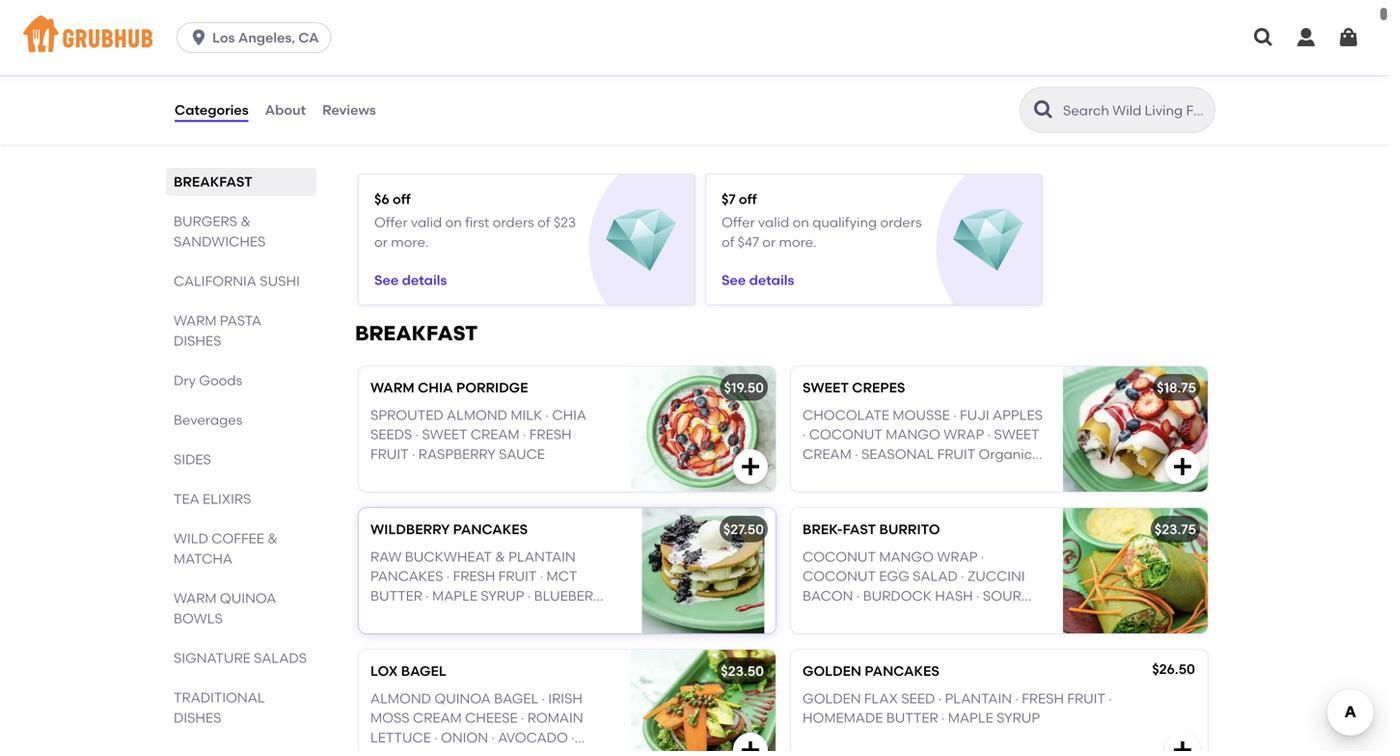 Task type: locate. For each thing, give the bounding box(es) containing it.
details down $6 off offer valid on first orders of $23 or more.
[[402, 272, 447, 289]]

dairy inside chocolate mousse · fuji apples · coconut mango wrap · sweet cream · seasonal fruit  organic, dairy free, & raw
[[803, 466, 837, 482]]

wrap
[[944, 427, 985, 443], [937, 549, 978, 565]]

quinoa
[[220, 591, 276, 607], [435, 691, 491, 707]]

2 offer from the left
[[722, 214, 755, 231]]

1 horizontal spatial maple
[[948, 710, 994, 727]]

0 horizontal spatial sweet
[[422, 427, 468, 443]]

& right "buckwheat"
[[495, 549, 505, 565]]

0 horizontal spatial see
[[374, 272, 399, 289]]

2 promo image from the left
[[954, 206, 1024, 276]]

chia
[[418, 380, 453, 396], [552, 407, 587, 424]]

organic, down apples
[[979, 446, 1036, 463]]

raw
[[371, 549, 402, 565]]

pancakes up seed
[[865, 664, 940, 680]]

plantain right seed
[[945, 691, 1012, 707]]

1 horizontal spatial free,
[[840, 466, 872, 482]]

trail
[[450, 608, 488, 624]]

2 more. from the left
[[779, 234, 817, 250]]

1 horizontal spatial offer
[[722, 214, 755, 231]]

coconut mango wrap · coconut egg salad · zuccini bacon · burdock hash · sour cream · guacamole · pico de gallo  organic, dairy free, & raw
[[803, 549, 1027, 644]]

off right $7 at the top
[[739, 191, 757, 208]]

0 horizontal spatial free,
[[408, 627, 440, 644]]

egg
[[879, 569, 910, 585]]

dairy inside coconut mango wrap · coconut egg salad · zuccini bacon · burdock hash · sour cream · guacamole · pico de gallo  organic, dairy free, & raw
[[913, 627, 947, 644]]

$27.50
[[724, 522, 764, 538]]

quinoa up bowls
[[220, 591, 276, 607]]

0 horizontal spatial offer
[[374, 214, 408, 231]]

& down pico
[[986, 627, 996, 644]]

fresh inside golden flax seed · plantain · fresh fruit · homemade butter · maple syrup
[[1022, 691, 1064, 707]]

raw down seasonal
[[889, 466, 917, 482]]

dishes inside warm pasta dishes
[[174, 333, 221, 349]]

1 vertical spatial breakfast
[[355, 321, 478, 346]]

offer for $7
[[722, 214, 755, 231]]

about
[[265, 102, 306, 118]]

quinoa inside almond quinoa bagel · irish moss cream cheese · romain lettuce · onion · avocado · tomato · smoked carrot
[[435, 691, 491, 707]]

1 horizontal spatial plantain
[[945, 691, 1012, 707]]

burrito
[[880, 522, 940, 538]]

off inside $6 off offer valid on first orders of $23 or more.
[[393, 191, 411, 208]]

coconut down chocolate
[[809, 427, 883, 443]]

0 vertical spatial of
[[538, 214, 551, 231]]

0 vertical spatial wrap
[[944, 427, 985, 443]]

0 horizontal spatial raw
[[457, 627, 485, 644]]

0 vertical spatial almond
[[447, 407, 508, 424]]

smoked
[[439, 750, 497, 752]]

main navigation navigation
[[0, 0, 1390, 75]]

1 details from the left
[[402, 272, 447, 289]]

compote
[[371, 608, 440, 624]]

of inside $7 off offer valid on qualifying orders of $47 or more.
[[722, 234, 735, 250]]

0 vertical spatial golden
[[803, 664, 862, 680]]

fresh inside raw buckwheat & plantain pancakes · fresh fruit · mct butter · maple syrup · blueberry compote · trail mix  organic, dairy free, & raw
[[453, 569, 495, 585]]

on inside $6 off offer valid on first orders of $23 or more.
[[445, 214, 462, 231]]

0 horizontal spatial see details
[[374, 272, 447, 289]]

sweet crepes
[[803, 380, 906, 396]]

butter for buckwheat
[[371, 588, 423, 605]]

chia right milk
[[552, 407, 587, 424]]

2 horizontal spatial raw
[[999, 627, 1027, 644]]

warm inside warm pasta dishes
[[174, 313, 217, 329]]

buckwheat
[[405, 549, 492, 565]]

0 horizontal spatial organic,
[[519, 608, 576, 624]]

2 off from the left
[[739, 191, 757, 208]]

elixirs
[[203, 491, 251, 508]]

2 horizontal spatial fresh
[[1022, 691, 1064, 707]]

pancakes
[[453, 522, 528, 538], [371, 569, 443, 585], [865, 664, 940, 680]]

1 vertical spatial pancakes
[[371, 569, 443, 585]]

on left qualifying
[[793, 214, 809, 231]]

promo image
[[606, 206, 677, 276], [954, 206, 1024, 276]]

offer down $6
[[374, 214, 408, 231]]

1 horizontal spatial pancakes
[[453, 522, 528, 538]]

1 or from the left
[[374, 234, 388, 250]]

pancakes inside raw buckwheat & plantain pancakes · fresh fruit · mct butter · maple syrup · blueberry compote · trail mix  organic, dairy free, & raw
[[371, 569, 443, 585]]

see details button down $47
[[722, 263, 794, 298]]

offer inside $7 off offer valid on qualifying orders of $47 or more.
[[722, 214, 755, 231]]

1 golden from the top
[[803, 664, 862, 680]]

or right $47
[[763, 234, 776, 250]]

see details button for $6 off offer valid on first orders of $23 or more.
[[374, 263, 447, 298]]

maple for pancakes
[[432, 588, 478, 605]]

0 vertical spatial butter
[[371, 588, 423, 605]]

butter down seed
[[887, 710, 939, 727]]

1 horizontal spatial promo image
[[954, 206, 1024, 276]]

1 horizontal spatial fresh
[[530, 427, 572, 443]]

on inside $7 off offer valid on qualifying orders of $47 or more.
[[793, 214, 809, 231]]

start group order button
[[266, 19, 402, 54]]

& up sandwiches
[[241, 213, 251, 230]]

wildberry
[[371, 522, 450, 538]]

cream down bacon
[[803, 608, 852, 624]]

orders for first
[[493, 214, 534, 231]]

moss
[[371, 710, 410, 727]]

1 valid from the left
[[411, 214, 442, 231]]

warm for warm chia porridge
[[371, 380, 415, 396]]

maple inside raw buckwheat & plantain pancakes · fresh fruit · mct butter · maple syrup · blueberry compote · trail mix  organic, dairy free, & raw
[[432, 588, 478, 605]]

offer inside $6 off offer valid on first orders of $23 or more.
[[374, 214, 408, 231]]

2 horizontal spatial sweet
[[994, 427, 1040, 443]]

2 vertical spatial fresh
[[1022, 691, 1064, 707]]

people icon image
[[266, 27, 286, 46]]

signature
[[174, 650, 251, 667]]

1 vertical spatial organic,
[[519, 608, 576, 624]]

1 vertical spatial plantain
[[945, 691, 1012, 707]]

svg image
[[1295, 26, 1318, 49], [1172, 456, 1195, 479]]

butter inside golden flax seed · plantain · fresh fruit · homemade butter · maple syrup
[[887, 710, 939, 727]]

coffee
[[212, 531, 264, 547]]

coconut down brek-
[[803, 549, 876, 565]]

sprouted almond milk · chia seeds · sweet cream · fresh fruit · raspberry sauce
[[371, 407, 587, 463]]

$6 off offer valid on first orders of $23 or more.
[[374, 191, 576, 250]]

free, inside chocolate mousse · fuji apples · coconut mango wrap · sweet cream · seasonal fruit  organic, dairy free, & raw
[[840, 466, 872, 482]]

free, down pico
[[950, 627, 982, 644]]

1 vertical spatial bagel
[[494, 691, 539, 707]]

butter inside raw buckwheat & plantain pancakes · fresh fruit · mct butter · maple syrup · blueberry compote · trail mix  organic, dairy free, & raw
[[371, 588, 423, 605]]

almond inside sprouted almond milk · chia seeds · sweet cream · fresh fruit · raspberry sauce
[[447, 407, 508, 424]]

apples
[[993, 407, 1043, 424]]

1 horizontal spatial or
[[763, 234, 776, 250]]

1 vertical spatial wrap
[[937, 549, 978, 565]]

·
[[546, 407, 549, 424], [954, 407, 957, 424], [416, 427, 419, 443], [523, 427, 526, 443], [803, 427, 806, 443], [988, 427, 991, 443], [412, 446, 415, 463], [855, 446, 858, 463], [981, 549, 985, 565], [447, 569, 450, 585], [540, 569, 543, 585], [961, 569, 965, 585], [426, 588, 429, 605], [528, 588, 531, 605], [857, 588, 860, 605], [977, 588, 980, 605], [443, 608, 447, 624], [855, 608, 858, 624], [954, 608, 957, 624], [542, 691, 545, 707], [939, 691, 942, 707], [1016, 691, 1019, 707], [1109, 691, 1113, 707], [521, 710, 524, 727], [942, 710, 945, 727], [434, 730, 438, 746], [492, 730, 495, 746], [571, 730, 575, 746], [432, 750, 436, 752]]

almond inside almond quinoa bagel · irish moss cream cheese · romain lettuce · onion · avocado · tomato · smoked carrot
[[371, 691, 431, 707]]

0 horizontal spatial svg image
[[1172, 456, 1195, 479]]

1 horizontal spatial sweet
[[803, 380, 849, 396]]

or inside $7 off offer valid on qualifying orders of $47 or more.
[[763, 234, 776, 250]]

organic, down blueberry
[[519, 608, 576, 624]]

free, inside raw buckwheat & plantain pancakes · fresh fruit · mct butter · maple syrup · blueberry compote · trail mix  organic, dairy free, & raw
[[408, 627, 440, 644]]

mousse
[[893, 407, 950, 424]]

chia inside sprouted almond milk · chia seeds · sweet cream · fresh fruit · raspberry sauce
[[552, 407, 587, 424]]

1 vertical spatial chia
[[552, 407, 587, 424]]

2 golden from the top
[[803, 691, 861, 707]]

1 vertical spatial warm
[[371, 380, 415, 396]]

1 horizontal spatial syrup
[[997, 710, 1040, 727]]

see details down $47
[[722, 272, 794, 289]]

1 horizontal spatial chia
[[552, 407, 587, 424]]

zuccini
[[968, 569, 1025, 585]]

cream up 'sauce'
[[471, 427, 520, 443]]

2 details from the left
[[749, 272, 794, 289]]

0 horizontal spatial more.
[[391, 234, 429, 250]]

order
[[367, 28, 402, 45]]

coconut
[[809, 427, 883, 443], [803, 549, 876, 565], [803, 569, 876, 585]]

traditional
[[174, 690, 265, 706]]

offer for $6
[[374, 214, 408, 231]]

0 horizontal spatial syrup
[[481, 588, 524, 605]]

orders right qualifying
[[881, 214, 922, 231]]

0 vertical spatial warm
[[174, 313, 217, 329]]

2 horizontal spatial dairy
[[913, 627, 947, 644]]

2 orders from the left
[[881, 214, 922, 231]]

california
[[174, 273, 257, 290]]

about button
[[264, 75, 307, 145]]

breakfast up burgers
[[174, 174, 253, 190]]

cream
[[471, 427, 520, 443], [803, 446, 852, 463], [803, 608, 852, 624], [413, 710, 462, 727]]

0 horizontal spatial almond
[[371, 691, 431, 707]]

mango inside chocolate mousse · fuji apples · coconut mango wrap · sweet cream · seasonal fruit  organic, dairy free, & raw
[[886, 427, 941, 443]]

almond up moss at left
[[371, 691, 431, 707]]

1 promo image from the left
[[606, 206, 677, 276]]

cream up "onion"
[[413, 710, 462, 727]]

1 vertical spatial of
[[722, 234, 735, 250]]

1 horizontal spatial see
[[722, 272, 746, 289]]

$47
[[738, 234, 759, 250]]

dairy down guacamole
[[913, 627, 947, 644]]

1 vertical spatial almond
[[371, 691, 431, 707]]

1 vertical spatial syrup
[[997, 710, 1040, 727]]

organic, inside raw buckwheat & plantain pancakes · fresh fruit · mct butter · maple syrup · blueberry compote · trail mix  organic, dairy free, & raw
[[519, 608, 576, 624]]

raw buckwheat & plantain pancakes · fresh fruit · mct butter · maple syrup · blueberry compote · trail mix  organic, dairy free, & raw
[[371, 549, 610, 644]]

2 horizontal spatial organic,
[[979, 446, 1036, 463]]

breakfast up warm chia porridge
[[355, 321, 478, 346]]

cream inside coconut mango wrap · coconut egg salad · zuccini bacon · burdock hash · sour cream · guacamole · pico de gallo  organic, dairy free, & raw
[[803, 608, 852, 624]]

1 more. from the left
[[391, 234, 429, 250]]

california sushi
[[174, 273, 300, 290]]

see
[[374, 272, 399, 289], [722, 272, 746, 289]]

0 vertical spatial svg image
[[1295, 26, 1318, 49]]

tea elixirs
[[174, 491, 251, 508]]

sweet down apples
[[994, 427, 1040, 443]]

valid inside $6 off offer valid on first orders of $23 or more.
[[411, 214, 442, 231]]

2 horizontal spatial pancakes
[[865, 664, 940, 680]]

& down trail
[[443, 627, 454, 644]]

more. inside $6 off offer valid on first orders of $23 or more.
[[391, 234, 429, 250]]

dairy down "compote"
[[371, 627, 405, 644]]

sides
[[174, 452, 211, 468]]

warm inside warm quinoa bowls
[[174, 591, 217, 607]]

1 off from the left
[[393, 191, 411, 208]]

0 vertical spatial syrup
[[481, 588, 524, 605]]

or down $6
[[374, 234, 388, 250]]

1 horizontal spatial bagel
[[494, 691, 539, 707]]

syrup inside golden flax seed · plantain · fresh fruit · homemade butter · maple syrup
[[997, 710, 1040, 727]]

warm
[[174, 313, 217, 329], [371, 380, 415, 396], [174, 591, 217, 607]]

& right the coffee
[[268, 531, 278, 547]]

see details button down $6
[[374, 263, 447, 298]]

1 horizontal spatial see details button
[[722, 263, 794, 298]]

sushi
[[260, 273, 300, 290]]

dry goods
[[174, 372, 242, 389]]

1 horizontal spatial butter
[[887, 710, 939, 727]]

1 dishes from the top
[[174, 333, 221, 349]]

bagel up cheese
[[494, 691, 539, 707]]

see details down $6
[[374, 272, 447, 289]]

seed
[[902, 691, 935, 707]]

2 dishes from the top
[[174, 710, 221, 727]]

mango down mousse on the right bottom of the page
[[886, 427, 941, 443]]

1 horizontal spatial quinoa
[[435, 691, 491, 707]]

plantain up mct
[[509, 549, 576, 565]]

salads
[[254, 650, 307, 667]]

0 vertical spatial fresh
[[530, 427, 572, 443]]

1 vertical spatial dishes
[[174, 710, 221, 727]]

1 see details from the left
[[374, 272, 447, 289]]

orders inside $7 off offer valid on qualifying orders of $47 or more.
[[881, 214, 922, 231]]

valid for $6 off
[[411, 214, 442, 231]]

1 horizontal spatial dairy
[[803, 466, 837, 482]]

cream down chocolate
[[803, 446, 852, 463]]

1 vertical spatial fresh
[[453, 569, 495, 585]]

golden for golden pancakes
[[803, 664, 862, 680]]

raw down trail
[[457, 627, 485, 644]]

sprouted
[[371, 407, 444, 424]]

& inside burgers & sandwiches
[[241, 213, 251, 230]]

warm up sprouted
[[371, 380, 415, 396]]

$6
[[374, 191, 390, 208]]

dishes up "dry goods"
[[174, 333, 221, 349]]

0 horizontal spatial see details button
[[374, 263, 447, 298]]

2 or from the left
[[763, 234, 776, 250]]

dairy up brek-
[[803, 466, 837, 482]]

more. inside $7 off offer valid on qualifying orders of $47 or more.
[[779, 234, 817, 250]]

warm down 'california'
[[174, 313, 217, 329]]

butter for flax
[[887, 710, 939, 727]]

details down $47
[[749, 272, 794, 289]]

1 horizontal spatial valid
[[758, 214, 790, 231]]

1 vertical spatial mango
[[879, 549, 934, 565]]

pancakes down raw at the bottom left of page
[[371, 569, 443, 585]]

sweet inside sprouted almond milk · chia seeds · sweet cream · fresh fruit · raspberry sauce
[[422, 427, 468, 443]]

0 horizontal spatial off
[[393, 191, 411, 208]]

0 horizontal spatial details
[[402, 272, 447, 289]]

1 vertical spatial butter
[[887, 710, 939, 727]]

chia up sprouted
[[418, 380, 453, 396]]

valid for $7 off
[[758, 214, 790, 231]]

1 horizontal spatial more.
[[779, 234, 817, 250]]

1 horizontal spatial orders
[[881, 214, 922, 231]]

1 horizontal spatial details
[[749, 272, 794, 289]]

0 horizontal spatial dairy
[[371, 627, 405, 644]]

mix
[[491, 608, 515, 624]]

los angeles, ca button
[[177, 22, 339, 53]]

0 horizontal spatial on
[[445, 214, 462, 231]]

on for qualifying
[[793, 214, 809, 231]]

2 vertical spatial organic,
[[853, 627, 910, 644]]

mango up egg
[[879, 549, 934, 565]]

orders
[[493, 214, 534, 231], [881, 214, 922, 231]]

raw inside chocolate mousse · fuji apples · coconut mango wrap · sweet cream · seasonal fruit  organic, dairy free, & raw
[[889, 466, 917, 482]]

off for $7 off
[[739, 191, 757, 208]]

fruit inside chocolate mousse · fuji apples · coconut mango wrap · sweet cream · seasonal fruit  organic, dairy free, & raw
[[938, 446, 976, 463]]

details
[[402, 272, 447, 289], [749, 272, 794, 289]]

1 horizontal spatial see details
[[722, 272, 794, 289]]

off inside $7 off offer valid on qualifying orders of $47 or more.
[[739, 191, 757, 208]]

on left first
[[445, 214, 462, 231]]

1 offer from the left
[[374, 214, 408, 231]]

raspberry
[[419, 446, 496, 463]]

butter up "compote"
[[371, 588, 423, 605]]

0 vertical spatial plantain
[[509, 549, 576, 565]]

valid up $47
[[758, 214, 790, 231]]

0 horizontal spatial maple
[[432, 588, 478, 605]]

0 horizontal spatial butter
[[371, 588, 423, 605]]

see down $6
[[374, 272, 399, 289]]

1 vertical spatial golden
[[803, 691, 861, 707]]

fresh
[[530, 427, 572, 443], [453, 569, 495, 585], [1022, 691, 1064, 707]]

2 horizontal spatial free,
[[950, 627, 982, 644]]

& inside wild coffee & matcha
[[268, 531, 278, 547]]

1 horizontal spatial breakfast
[[355, 321, 478, 346]]

&
[[241, 213, 251, 230], [876, 466, 886, 482], [268, 531, 278, 547], [495, 549, 505, 565], [443, 627, 454, 644], [986, 627, 996, 644]]

bagel right lox
[[401, 664, 447, 680]]

of for $23
[[538, 214, 551, 231]]

1 horizontal spatial of
[[722, 234, 735, 250]]

plantain
[[509, 549, 576, 565], [945, 691, 1012, 707]]

2 see from the left
[[722, 272, 746, 289]]

butter
[[371, 588, 423, 605], [887, 710, 939, 727]]

of inside $6 off offer valid on first orders of $23 or more.
[[538, 214, 551, 231]]

brek-fast burrito
[[803, 522, 940, 538]]

golden pancakes
[[803, 664, 940, 680]]

off right $6
[[393, 191, 411, 208]]

0 horizontal spatial promo image
[[606, 206, 677, 276]]

fuji
[[960, 407, 990, 424]]

& down seasonal
[[876, 466, 886, 482]]

1 horizontal spatial off
[[739, 191, 757, 208]]

golden up homemade
[[803, 691, 861, 707]]

valid inside $7 off offer valid on qualifying orders of $47 or more.
[[758, 214, 790, 231]]

dishes down "traditional"
[[174, 710, 221, 727]]

offer up $47
[[722, 214, 755, 231]]

maple
[[432, 588, 478, 605], [948, 710, 994, 727]]

of left $23
[[538, 214, 551, 231]]

golden down gallo
[[803, 664, 862, 680]]

0 vertical spatial dishes
[[174, 333, 221, 349]]

fruit
[[371, 446, 409, 463], [938, 446, 976, 463], [499, 569, 537, 585], [1068, 691, 1106, 707]]

or inside $6 off offer valid on first orders of $23 or more.
[[374, 234, 388, 250]]

1 horizontal spatial raw
[[889, 466, 917, 482]]

0 horizontal spatial plantain
[[509, 549, 576, 565]]

orders right first
[[493, 214, 534, 231]]

pancakes up "buckwheat"
[[453, 522, 528, 538]]

1 orders from the left
[[493, 214, 534, 231]]

0 horizontal spatial quinoa
[[220, 591, 276, 607]]

cheese
[[465, 710, 518, 727]]

syrup inside raw buckwheat & plantain pancakes · fresh fruit · mct butter · maple syrup · blueberry compote · trail mix  organic, dairy free, & raw
[[481, 588, 524, 605]]

1 vertical spatial quinoa
[[435, 691, 491, 707]]

quinoa up cheese
[[435, 691, 491, 707]]

more.
[[391, 234, 429, 250], [779, 234, 817, 250]]

svg image inside main navigation navigation
[[1295, 26, 1318, 49]]

warm up bowls
[[174, 591, 217, 607]]

svg image
[[1253, 26, 1276, 49], [1337, 26, 1361, 49], [174, 27, 193, 46], [189, 28, 209, 47], [739, 456, 762, 479], [739, 739, 762, 752], [1172, 739, 1195, 752]]

warm for warm quinoa bowls
[[174, 591, 217, 607]]

quinoa inside warm quinoa bowls
[[220, 591, 276, 607]]

see down $47
[[722, 272, 746, 289]]

start
[[289, 28, 322, 45]]

raw down de
[[999, 627, 1027, 644]]

1 on from the left
[[445, 214, 462, 231]]

2 vertical spatial pancakes
[[865, 664, 940, 680]]

pico
[[961, 608, 995, 624]]

1 see details button from the left
[[374, 263, 447, 298]]

1 see from the left
[[374, 272, 399, 289]]

maple inside golden flax seed · plantain · fresh fruit · homemade butter · maple syrup
[[948, 710, 994, 727]]

orders inside $6 off offer valid on first orders of $23 or more.
[[493, 214, 534, 231]]

sweet up chocolate
[[803, 380, 849, 396]]

off
[[393, 191, 411, 208], [739, 191, 757, 208]]

syrup
[[481, 588, 524, 605], [997, 710, 1040, 727]]

coconut up bacon
[[803, 569, 876, 585]]

1 vertical spatial maple
[[948, 710, 994, 727]]

$19.50
[[724, 380, 764, 396]]

golden inside golden flax seed · plantain · fresh fruit · homemade butter · maple syrup
[[803, 691, 861, 707]]

2 on from the left
[[793, 214, 809, 231]]

0 vertical spatial organic,
[[979, 446, 1036, 463]]

almond down porridge in the left bottom of the page
[[447, 407, 508, 424]]

free, down "compote"
[[408, 627, 440, 644]]

porridge
[[456, 380, 528, 396]]

sweet up raspberry
[[422, 427, 468, 443]]

organic, down guacamole
[[853, 627, 910, 644]]

wrap down fuji
[[944, 427, 985, 443]]

wrap up salad
[[937, 549, 978, 565]]

0 vertical spatial quinoa
[[220, 591, 276, 607]]

2 see details button from the left
[[722, 263, 794, 298]]

2 see details from the left
[[722, 272, 794, 289]]

warm for warm pasta dishes
[[174, 313, 217, 329]]

0 vertical spatial mango
[[886, 427, 941, 443]]

valid left first
[[411, 214, 442, 231]]

2 valid from the left
[[758, 214, 790, 231]]

svg image inside los angeles, ca button
[[189, 28, 209, 47]]

0 horizontal spatial bagel
[[401, 664, 447, 680]]

fruit inside raw buckwheat & plantain pancakes · fresh fruit · mct butter · maple syrup · blueberry compote · trail mix  organic, dairy free, & raw
[[499, 569, 537, 585]]

preorder
[[197, 28, 255, 45]]

1 horizontal spatial organic,
[[853, 627, 910, 644]]

of left $47
[[722, 234, 735, 250]]

0 horizontal spatial valid
[[411, 214, 442, 231]]

tomato
[[371, 750, 429, 752]]

cream inside chocolate mousse · fuji apples · coconut mango wrap · sweet cream · seasonal fruit  organic, dairy free, & raw
[[803, 446, 852, 463]]

2 vertical spatial warm
[[174, 591, 217, 607]]

warm chia porridge image
[[631, 367, 776, 492]]

1 horizontal spatial svg image
[[1295, 26, 1318, 49]]

free, down seasonal
[[840, 466, 872, 482]]

or for offer valid on first orders of $23 or more.
[[374, 234, 388, 250]]

0 horizontal spatial pancakes
[[371, 569, 443, 585]]

see details
[[374, 272, 447, 289], [722, 272, 794, 289]]

on
[[445, 214, 462, 231], [793, 214, 809, 231]]

of
[[538, 214, 551, 231], [722, 234, 735, 250]]



Task type: vqa. For each thing, say whether or not it's contained in the screenshot.
leftmost Offer
yes



Task type: describe. For each thing, give the bounding box(es) containing it.
romain
[[528, 710, 583, 727]]

fresh inside sprouted almond milk · chia seeds · sweet cream · fresh fruit · raspberry sauce
[[530, 427, 572, 443]]

warm pasta dishes
[[174, 313, 262, 349]]

coconut inside chocolate mousse · fuji apples · coconut mango wrap · sweet cream · seasonal fruit  organic, dairy free, & raw
[[809, 427, 883, 443]]

blueberry
[[534, 588, 610, 605]]

fruit inside sprouted almond milk · chia seeds · sweet cream · fresh fruit · raspberry sauce
[[371, 446, 409, 463]]

fresh for wildberry pancakes
[[453, 569, 495, 585]]

gallo
[[803, 627, 849, 644]]

qualifying
[[813, 214, 877, 231]]

2 vertical spatial coconut
[[803, 569, 876, 585]]

details for $6 off offer valid on first orders of $23 or more.
[[402, 272, 447, 289]]

wrap inside coconut mango wrap · coconut egg salad · zuccini bacon · burdock hash · sour cream · guacamole · pico de gallo  organic, dairy free, & raw
[[937, 549, 978, 565]]

lox
[[371, 664, 398, 680]]

seasonal
[[862, 446, 934, 463]]

promo image for offer valid on first orders of $23 or more.
[[606, 206, 677, 276]]

reviews button
[[321, 75, 377, 145]]

$26.50
[[1153, 662, 1196, 678]]

brek-
[[803, 522, 843, 538]]

plantain inside raw buckwheat & plantain pancakes · fresh fruit · mct butter · maple syrup · blueberry compote · trail mix  organic, dairy free, & raw
[[509, 549, 576, 565]]

flax
[[865, 691, 898, 707]]

see for offer valid on first orders of $23 or more.
[[374, 272, 399, 289]]

raw inside raw buckwheat & plantain pancakes · fresh fruit · mct butter · maple syrup · blueberry compote · trail mix  organic, dairy free, & raw
[[457, 627, 485, 644]]

$7
[[722, 191, 736, 208]]

Search Wild Living Foods search field
[[1062, 101, 1209, 120]]

wrap inside chocolate mousse · fuji apples · coconut mango wrap · sweet cream · seasonal fruit  organic, dairy free, & raw
[[944, 427, 985, 443]]

guacamole
[[862, 608, 951, 624]]

details for $7 off offer valid on qualifying orders of $47 or more.
[[749, 272, 794, 289]]

lox bagel
[[371, 664, 447, 680]]

lox bagel image
[[631, 650, 776, 752]]

syrup for plantain
[[997, 710, 1040, 727]]

free, inside coconut mango wrap · coconut egg salad · zuccini bacon · burdock hash · sour cream · guacamole · pico de gallo  organic, dairy free, & raw
[[950, 627, 982, 644]]

organic, inside coconut mango wrap · coconut egg salad · zuccini bacon · burdock hash · sour cream · guacamole · pico de gallo  organic, dairy free, & raw
[[853, 627, 910, 644]]

sauce
[[499, 446, 545, 463]]

see details for $6 off offer valid on first orders of $23 or more.
[[374, 272, 447, 289]]

burgers & sandwiches
[[174, 213, 266, 250]]

group
[[325, 28, 364, 45]]

on for first
[[445, 214, 462, 231]]

raw inside coconut mango wrap · coconut egg salad · zuccini bacon · burdock hash · sour cream · guacamole · pico de gallo  organic, dairy free, & raw
[[999, 627, 1027, 644]]

irish
[[548, 691, 583, 707]]

wild
[[174, 531, 208, 547]]

wild coffee & matcha
[[174, 531, 278, 567]]

of for $47
[[722, 234, 735, 250]]

warm quinoa bowls
[[174, 591, 276, 627]]

$23
[[554, 214, 576, 231]]

categories
[[175, 102, 249, 118]]

cream inside almond quinoa bagel · irish moss cream cheese · romain lettuce · onion · avocado · tomato · smoked carrot
[[413, 710, 462, 727]]

off for $6 off
[[393, 191, 411, 208]]

$18.75
[[1157, 380, 1197, 396]]

pancakes for wildberry pancakes
[[453, 522, 528, 538]]

homemade
[[803, 710, 883, 727]]

mango inside coconut mango wrap · coconut egg salad · zuccini bacon · burdock hash · sour cream · guacamole · pico de gallo  organic, dairy free, & raw
[[879, 549, 934, 565]]

milk
[[511, 407, 543, 424]]

more. for first
[[391, 234, 429, 250]]

orders for qualifying
[[881, 214, 922, 231]]

dishes inside traditional dishes
[[174, 710, 221, 727]]

search icon image
[[1033, 98, 1056, 122]]

bacon
[[803, 588, 853, 605]]

golden flax seed · plantain · fresh fruit · homemade butter · maple syrup
[[803, 691, 1113, 727]]

0 vertical spatial chia
[[418, 380, 453, 396]]

0 horizontal spatial breakfast
[[174, 174, 253, 190]]

sandwiches
[[174, 234, 266, 250]]

onion
[[441, 730, 488, 746]]

start group order
[[289, 28, 402, 45]]

svg image inside preorder button
[[174, 27, 193, 46]]

see details for $7 off offer valid on qualifying orders of $47 or more.
[[722, 272, 794, 289]]

& inside coconut mango wrap · coconut egg salad · zuccini bacon · burdock hash · sour cream · guacamole · pico de gallo  organic, dairy free, & raw
[[986, 627, 996, 644]]

cream inside sprouted almond milk · chia seeds · sweet cream · fresh fruit · raspberry sauce
[[471, 427, 520, 443]]

quinoa for bagel
[[435, 691, 491, 707]]

traditional dishes
[[174, 690, 265, 727]]

or for offer valid on qualifying orders of $47 or more.
[[763, 234, 776, 250]]

plantain inside golden flax seed · plantain · fresh fruit · homemade butter · maple syrup
[[945, 691, 1012, 707]]

mct
[[547, 569, 577, 585]]

brek-fast burrito image
[[1063, 509, 1208, 634]]

salad
[[913, 569, 958, 585]]

wildberry pancakes image
[[631, 509, 776, 634]]

pancakes for golden pancakes
[[865, 664, 940, 680]]

maple for plantain
[[948, 710, 994, 727]]

bagel inside almond quinoa bagel · irish moss cream cheese · romain lettuce · onion · avocado · tomato · smoked carrot
[[494, 691, 539, 707]]

bowls
[[174, 611, 223, 627]]

see details button for $7 off offer valid on qualifying orders of $47 or more.
[[722, 263, 794, 298]]

1 vertical spatial svg image
[[1172, 456, 1195, 479]]

first
[[465, 214, 490, 231]]

hash
[[935, 588, 973, 605]]

fresh for golden pancakes
[[1022, 691, 1064, 707]]

quinoa for bowls
[[220, 591, 276, 607]]

avocado
[[498, 730, 568, 746]]

sweet inside chocolate mousse · fuji apples · coconut mango wrap · sweet cream · seasonal fruit  organic, dairy free, & raw
[[994, 427, 1040, 443]]

goods
[[199, 372, 242, 389]]

$23.50
[[721, 664, 764, 680]]

los angeles, ca
[[212, 29, 319, 46]]

preorder button
[[174, 19, 255, 54]]

matcha
[[174, 551, 233, 567]]

tea
[[174, 491, 199, 508]]

reviews
[[322, 102, 376, 118]]

fruit inside golden flax seed · plantain · fresh fruit · homemade butter · maple syrup
[[1068, 691, 1106, 707]]

organic, inside chocolate mousse · fuji apples · coconut mango wrap · sweet cream · seasonal fruit  organic, dairy free, & raw
[[979, 446, 1036, 463]]

promo image for offer valid on qualifying orders of $47 or more.
[[954, 206, 1024, 276]]

de
[[998, 608, 1016, 624]]

warm chia porridge
[[371, 380, 528, 396]]

more. for qualifying
[[779, 234, 817, 250]]

fast
[[843, 522, 876, 538]]

pasta
[[220, 313, 262, 329]]

golden for golden flax seed · plantain · fresh fruit · homemade butter · maple syrup
[[803, 691, 861, 707]]

wildberry pancakes
[[371, 522, 528, 538]]

see for offer valid on qualifying orders of $47 or more.
[[722, 272, 746, 289]]

sweet crepes image
[[1063, 367, 1208, 492]]

los
[[212, 29, 235, 46]]

& inside chocolate mousse · fuji apples · coconut mango wrap · sweet cream · seasonal fruit  organic, dairy free, & raw
[[876, 466, 886, 482]]

1 vertical spatial coconut
[[803, 549, 876, 565]]

almond quinoa bagel · irish moss cream cheese · romain lettuce · onion · avocado · tomato · smoked carrot
[[371, 691, 602, 752]]

lettuce
[[371, 730, 431, 746]]

syrup for pancakes
[[481, 588, 524, 605]]

$7 off offer valid on qualifying orders of $47 or more.
[[722, 191, 922, 250]]

sour
[[983, 588, 1022, 605]]

categories button
[[174, 75, 250, 145]]

dairy inside raw buckwheat & plantain pancakes · fresh fruit · mct butter · maple syrup · blueberry compote · trail mix  organic, dairy free, & raw
[[371, 627, 405, 644]]

chocolate mousse · fuji apples · coconut mango wrap · sweet cream · seasonal fruit  organic, dairy free, & raw
[[803, 407, 1043, 482]]



